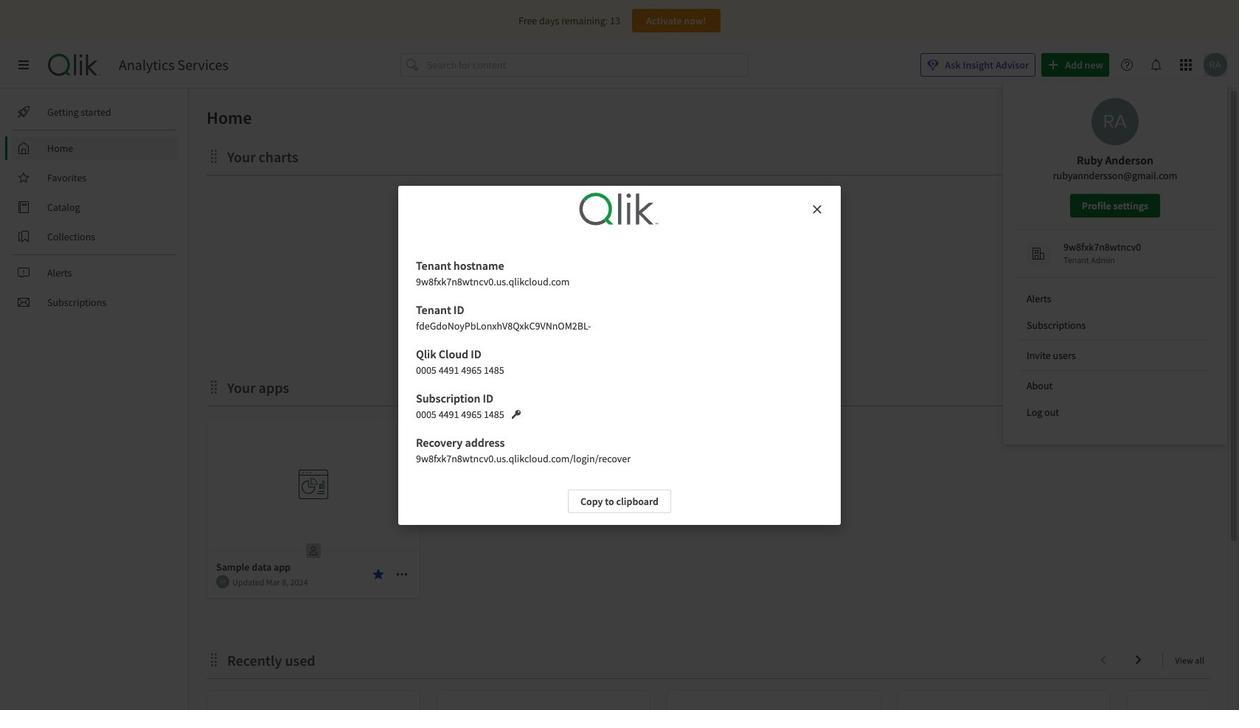 Task type: describe. For each thing, give the bounding box(es) containing it.
ruby anderson element
[[216, 576, 230, 589]]

0 horizontal spatial ruby anderson image
[[216, 576, 230, 589]]

0 vertical spatial ruby anderson image
[[1204, 53, 1228, 77]]

remove from favorites image
[[373, 569, 385, 581]]

navigation pane element
[[0, 94, 188, 320]]

analytics services element
[[119, 56, 229, 74]]



Task type: locate. For each thing, give the bounding box(es) containing it.
0 vertical spatial move collection image
[[207, 149, 221, 163]]

ruby anderson image
[[1204, 53, 1228, 77], [216, 576, 230, 589]]

1 vertical spatial ruby anderson image
[[216, 576, 230, 589]]

1 vertical spatial move collection image
[[207, 653, 221, 668]]

main content
[[183, 89, 1240, 711]]

ruby anderson image
[[1092, 98, 1139, 145]]

move collection image
[[207, 380, 221, 394]]

1 horizontal spatial ruby anderson image
[[1204, 53, 1228, 77]]

move collection image
[[207, 149, 221, 163], [207, 653, 221, 668]]

close sidebar menu image
[[18, 59, 30, 71]]



Task type: vqa. For each thing, say whether or not it's contained in the screenshot.
Filters REGION
no



